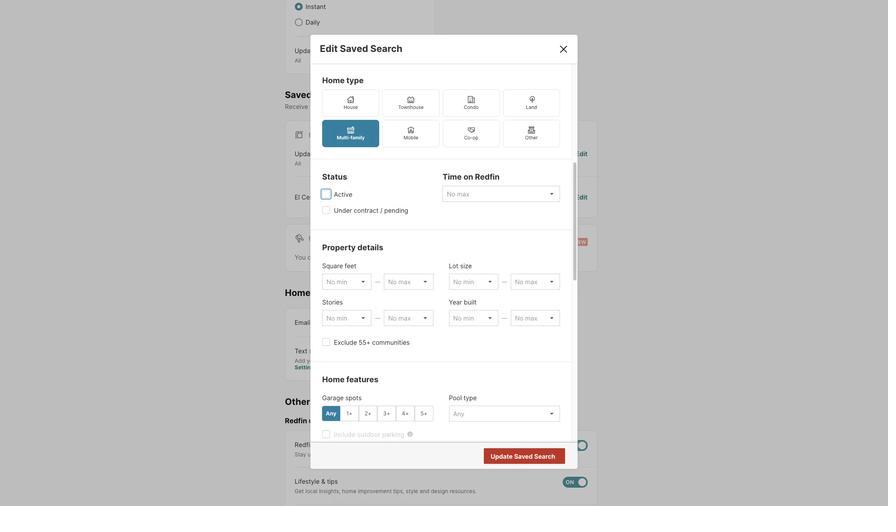 Task type: describe. For each thing, give the bounding box(es) containing it.
land
[[526, 104, 537, 110]]

Condo checkbox
[[443, 89, 500, 117]]

1 to from the left
[[316, 451, 321, 458]]

details
[[358, 243, 383, 252]]

can
[[307, 253, 318, 261]]

while
[[390, 253, 405, 261]]

features,
[[391, 451, 414, 458]]

lot size
[[449, 262, 472, 270]]

text
[[295, 347, 307, 355]]

update inside button
[[491, 453, 513, 460]]

lot
[[449, 262, 459, 270]]

co-
[[464, 135, 473, 141]]

saved inside saved searches receive timely notifications based on your preferred search filters.
[[285, 89, 312, 100]]

features
[[346, 375, 378, 384]]

add your phone number in
[[295, 357, 365, 364]]

el
[[295, 193, 300, 201]]

2 update types all from the top
[[295, 150, 335, 167]]

type for home type
[[346, 76, 364, 85]]

searches inside saved searches receive timely notifications based on your preferred search filters.
[[314, 89, 355, 100]]

account settings link
[[295, 357, 387, 371]]

search for edit saved search
[[370, 43, 403, 54]]

year built
[[449, 298, 477, 306]]

home tours
[[285, 287, 336, 298]]

account
[[365, 357, 387, 364]]

1 edit button from the top
[[576, 149, 588, 167]]

4+ radio
[[396, 406, 415, 421]]

1 horizontal spatial searches
[[360, 253, 388, 261]]

style
[[406, 488, 418, 495]]

— for lot size
[[502, 278, 507, 285]]

square
[[322, 262, 343, 270]]

redfin for redfin news stay up to date on redfin's tools and features, how to buy or sell a home, and connect with an agent.
[[295, 441, 314, 449]]

garage spots
[[322, 394, 362, 402]]

edit saved search
[[320, 43, 403, 54]]

other for other emails
[[285, 396, 310, 407]]

home type
[[322, 76, 364, 85]]

/
[[380, 207, 383, 214]]

saved searches receive timely notifications based on your preferred search filters.
[[285, 89, 481, 111]]

any
[[326, 410, 336, 417]]

0 horizontal spatial your
[[307, 357, 318, 364]]

rent
[[323, 235, 339, 242]]

on inside saved searches receive timely notifications based on your preferred search filters.
[[387, 103, 395, 111]]

— for square feet
[[375, 278, 381, 285]]

notifications
[[329, 103, 366, 111]]

and inside lifestyle & tips get local insights, home improvement tips, style and design resources.
[[420, 488, 429, 495]]

you can create saved searches while searching for
[[295, 253, 447, 261]]

for rent
[[309, 235, 339, 242]]

home for home features
[[322, 375, 345, 384]]

0 horizontal spatial and
[[380, 451, 390, 458]]

other emails
[[285, 396, 341, 407]]

design
[[431, 488, 448, 495]]

you
[[295, 253, 306, 261]]

5+
[[421, 410, 428, 417]]

home features
[[322, 375, 378, 384]]

2 to from the left
[[428, 451, 433, 458]]

year
[[449, 298, 462, 306]]

family
[[351, 135, 365, 141]]

55+
[[359, 339, 371, 346]]

timely
[[310, 103, 328, 111]]

stories
[[322, 298, 343, 306]]

built
[[464, 298, 477, 306]]

op
[[473, 135, 478, 141]]

2 edit button from the top
[[576, 192, 588, 202]]

with
[[519, 451, 530, 458]]

townhouse
[[398, 104, 424, 110]]

search
[[441, 103, 460, 111]]

2 types from the top
[[318, 150, 335, 158]]

saved inside button
[[514, 453, 533, 460]]

4+
[[402, 410, 409, 417]]

1 types from the top
[[318, 47, 335, 55]]

an
[[531, 451, 538, 458]]

how
[[416, 451, 426, 458]]

daily
[[306, 18, 320, 26]]

spots
[[345, 394, 362, 402]]

preferred
[[411, 103, 439, 111]]

agent.
[[539, 451, 555, 458]]

for
[[437, 253, 446, 261]]

include outdoor parking
[[334, 431, 404, 439]]

home,
[[467, 451, 483, 458]]

2 horizontal spatial and
[[485, 451, 495, 458]]

number
[[337, 357, 357, 364]]

option group for home type
[[322, 89, 560, 147]]

type for pool type
[[464, 394, 477, 402]]

edit inside edit saved search dialog
[[320, 43, 338, 54]]

in
[[359, 357, 363, 364]]

2 all from the top
[[295, 160, 301, 167]]

redfin updates
[[285, 417, 337, 425]]

— for stories
[[375, 315, 381, 321]]

active
[[334, 191, 352, 198]]

home for home type
[[322, 76, 345, 85]]

home for home tours
[[285, 287, 311, 298]]

condo
[[464, 104, 479, 110]]

for sale
[[309, 131, 338, 139]]

home
[[342, 488, 357, 495]]

no results
[[524, 453, 555, 461]]

exclude 55+ communities
[[334, 339, 410, 346]]



Task type: vqa. For each thing, say whether or not it's contained in the screenshot.
Garage
yes



Task type: locate. For each thing, give the bounding box(es) containing it.
home up the house checkbox at the top left
[[322, 76, 345, 85]]

redfin down other emails
[[285, 417, 307, 425]]

edit saved search dialog
[[311, 35, 578, 506]]

under
[[334, 207, 352, 214]]

redfin up stay
[[295, 441, 314, 449]]

sell
[[453, 451, 461, 458]]

None checkbox
[[563, 440, 588, 451], [563, 477, 588, 488], [563, 440, 588, 451], [563, 477, 588, 488]]

0 vertical spatial other
[[525, 135, 538, 141]]

2+ radio
[[359, 406, 377, 421]]

Any radio
[[322, 406, 341, 421]]

1 horizontal spatial to
[[428, 451, 433, 458]]

property
[[322, 243, 356, 252]]

edit saved search element
[[320, 43, 549, 54]]

Land checkbox
[[503, 89, 560, 117]]

types down daily
[[318, 47, 335, 55]]

edit button
[[576, 149, 588, 167], [576, 192, 588, 202]]

Townhouse checkbox
[[382, 89, 440, 117]]

feet
[[345, 262, 356, 270]]

1 vertical spatial for
[[309, 235, 321, 242]]

for
[[309, 131, 321, 139], [309, 235, 321, 242]]

update left with
[[491, 453, 513, 460]]

for left "rent"
[[309, 235, 321, 242]]

results
[[534, 453, 555, 461]]

receive
[[285, 103, 308, 111]]

filters.
[[462, 103, 481, 111]]

date
[[323, 451, 334, 458]]

all up el
[[295, 160, 301, 167]]

1+ radio
[[340, 406, 359, 421]]

0 vertical spatial option group
[[322, 89, 560, 147]]

0 vertical spatial search
[[370, 43, 403, 54]]

on
[[387, 103, 395, 111], [464, 172, 473, 182], [418, 319, 425, 326], [336, 451, 342, 458]]

1 vertical spatial your
[[307, 357, 318, 364]]

1 vertical spatial other
[[285, 396, 310, 407]]

searches down home type
[[314, 89, 355, 100]]

lifestyle & tips get local insights, home improvement tips, style and design resources.
[[295, 478, 477, 495]]

square feet
[[322, 262, 356, 270]]

tools
[[366, 451, 378, 458]]

and right the tools at the left
[[380, 451, 390, 458]]

house
[[344, 104, 358, 110]]

2 vertical spatial update
[[491, 453, 513, 460]]

to
[[316, 451, 321, 458], [428, 451, 433, 458]]

search inside button
[[534, 453, 555, 460]]

other for other
[[525, 135, 538, 141]]

1 vertical spatial update types all
[[295, 150, 335, 167]]

other down 'land'
[[525, 135, 538, 141]]

text (sms)
[[295, 347, 327, 355]]

5+ radio
[[415, 406, 433, 421]]

0 vertical spatial update
[[295, 47, 316, 55]]

option group containing any
[[322, 406, 433, 421]]

option group for garage spots
[[322, 406, 433, 421]]

redfin's
[[344, 451, 364, 458]]

1 vertical spatial update
[[295, 150, 316, 158]]

searching
[[407, 253, 436, 261]]

0 horizontal spatial type
[[346, 76, 364, 85]]

1 vertical spatial search
[[534, 453, 555, 460]]

local
[[305, 488, 317, 495]]

1 vertical spatial searches
[[360, 253, 388, 261]]

sale
[[323, 131, 338, 139]]

1 horizontal spatial other
[[525, 135, 538, 141]]

saved
[[340, 43, 368, 54], [285, 89, 312, 100], [340, 253, 359, 261], [514, 453, 533, 460]]

home down account settings link
[[322, 375, 345, 384]]

test
[[324, 193, 336, 201]]

status
[[322, 172, 347, 182]]

pool
[[449, 394, 462, 402]]

type up the house checkbox at the top left
[[346, 76, 364, 85]]

redfin for redfin updates
[[285, 417, 307, 425]]

instant
[[306, 3, 326, 11]]

3+ radio
[[377, 406, 396, 421]]

1 vertical spatial types
[[318, 150, 335, 158]]

type
[[346, 76, 364, 85], [464, 394, 477, 402]]

on right based
[[387, 103, 395, 111]]

0 horizontal spatial search
[[370, 43, 403, 54]]

and right home,
[[485, 451, 495, 458]]

redfin right 'time'
[[475, 172, 500, 182]]

Mobile checkbox
[[382, 120, 440, 147]]

1 horizontal spatial your
[[397, 103, 410, 111]]

and
[[380, 451, 390, 458], [485, 451, 495, 458], [420, 488, 429, 495]]

update saved search
[[491, 453, 555, 460]]

tours
[[313, 287, 336, 298]]

all
[[295, 57, 301, 64], [295, 160, 301, 167]]

always on
[[395, 319, 425, 326]]

to left buy
[[428, 451, 433, 458]]

settings
[[295, 364, 317, 371]]

Multi-family checkbox
[[322, 120, 379, 147]]

your inside saved searches receive timely notifications based on your preferred search filters.
[[397, 103, 410, 111]]

search
[[370, 43, 403, 54], [534, 453, 555, 460]]

1
[[338, 193, 341, 201]]

option group containing house
[[322, 89, 560, 147]]

1 horizontal spatial type
[[464, 394, 477, 402]]

on inside redfin news stay up to date on redfin's tools and features, how to buy or sell a home, and connect with an agent.
[[336, 451, 342, 458]]

update down daily radio
[[295, 47, 316, 55]]

0 vertical spatial your
[[397, 103, 410, 111]]

2 for from the top
[[309, 235, 321, 242]]

&
[[321, 478, 325, 486]]

1 vertical spatial option group
[[322, 406, 433, 421]]

1 vertical spatial home
[[285, 287, 311, 298]]

co-op
[[464, 135, 478, 141]]

1 horizontal spatial and
[[420, 488, 429, 495]]

House checkbox
[[322, 89, 379, 117]]

0 vertical spatial update types all
[[295, 47, 335, 64]]

0 vertical spatial type
[[346, 76, 364, 85]]

time
[[443, 172, 462, 182]]

search for update saved search
[[534, 453, 555, 460]]

connect
[[496, 451, 517, 458]]

0 vertical spatial edit button
[[576, 149, 588, 167]]

1 horizontal spatial search
[[534, 453, 555, 460]]

on inside edit saved search dialog
[[464, 172, 473, 182]]

communities
[[372, 339, 410, 346]]

0 vertical spatial for
[[309, 131, 321, 139]]

Co-op checkbox
[[443, 120, 500, 147]]

2 vertical spatial home
[[322, 375, 345, 384]]

1 vertical spatial redfin
[[285, 417, 307, 425]]

— for year built
[[502, 315, 507, 321]]

pending
[[384, 207, 408, 214]]

types down for sale
[[318, 150, 335, 158]]

create
[[320, 253, 339, 261]]

(sms)
[[309, 347, 327, 355]]

redfin
[[475, 172, 500, 182], [285, 417, 307, 425], [295, 441, 314, 449]]

no results button
[[515, 449, 564, 464]]

0 vertical spatial all
[[295, 57, 301, 64]]

redfin inside edit saved search dialog
[[475, 172, 500, 182]]

1 for from the top
[[309, 131, 321, 139]]

updates
[[309, 417, 337, 425]]

0 vertical spatial edit
[[320, 43, 338, 54]]

email
[[295, 319, 310, 326]]

redfin news stay up to date on redfin's tools and features, how to buy or sell a home, and connect with an agent.
[[295, 441, 555, 458]]

0 vertical spatial types
[[318, 47, 335, 55]]

0 horizontal spatial searches
[[314, 89, 355, 100]]

Other checkbox
[[503, 120, 560, 147]]

2 vertical spatial redfin
[[295, 441, 314, 449]]

improvement
[[358, 488, 392, 495]]

2 vertical spatial edit
[[576, 193, 588, 201]]

include
[[334, 431, 355, 439]]

on right date
[[336, 451, 342, 458]]

Instant radio
[[295, 3, 303, 11]]

1 all from the top
[[295, 57, 301, 64]]

for for for rent
[[309, 235, 321, 242]]

update down for sale
[[295, 150, 316, 158]]

1 vertical spatial type
[[464, 394, 477, 402]]

size
[[460, 262, 472, 270]]

0 vertical spatial home
[[322, 76, 345, 85]]

under contract / pending
[[334, 207, 408, 214]]

to right up
[[316, 451, 321, 458]]

edit
[[320, 43, 338, 54], [576, 150, 588, 158], [576, 193, 588, 201]]

—
[[375, 278, 381, 285], [502, 278, 507, 285], [375, 315, 381, 321], [502, 315, 507, 321]]

all down daily radio
[[295, 57, 301, 64]]

1 update types all from the top
[[295, 47, 335, 64]]

for left sale
[[309, 131, 321, 139]]

garage
[[322, 394, 344, 402]]

account settings
[[295, 357, 387, 371]]

your left preferred
[[397, 103, 410, 111]]

tips,
[[393, 488, 404, 495]]

redfin inside redfin news stay up to date on redfin's tools and features, how to buy or sell a home, and connect with an agent.
[[295, 441, 314, 449]]

on right always
[[418, 319, 425, 326]]

home left the tours
[[285, 287, 311, 298]]

other up redfin updates
[[285, 396, 310, 407]]

pool type
[[449, 394, 477, 402]]

multi-
[[337, 135, 351, 141]]

for for for sale
[[309, 131, 321, 139]]

insights,
[[319, 488, 341, 495]]

searches down details
[[360, 253, 388, 261]]

based
[[368, 103, 386, 111]]

stay
[[295, 451, 306, 458]]

or
[[446, 451, 451, 458]]

tips
[[327, 478, 338, 486]]

list box
[[443, 186, 560, 202], [322, 274, 372, 290], [384, 274, 433, 290], [449, 274, 498, 290], [511, 274, 560, 290], [322, 310, 372, 326], [384, 310, 433, 326], [449, 310, 498, 326], [511, 310, 560, 326], [449, 406, 560, 422]]

other inside other option
[[525, 135, 538, 141]]

1 vertical spatial edit button
[[576, 192, 588, 202]]

add
[[295, 357, 305, 364]]

a
[[463, 451, 466, 458]]

el cerrito test 1
[[295, 193, 341, 201]]

Daily radio
[[295, 18, 303, 26]]

resources.
[[450, 488, 477, 495]]

0 horizontal spatial other
[[285, 396, 310, 407]]

option group
[[322, 89, 560, 147], [322, 406, 433, 421]]

1 vertical spatial edit
[[576, 150, 588, 158]]

news
[[315, 441, 331, 449]]

type right pool
[[464, 394, 477, 402]]

emails
[[312, 396, 341, 407]]

your up settings
[[307, 357, 318, 364]]

0 vertical spatial redfin
[[475, 172, 500, 182]]

on right 'time'
[[464, 172, 473, 182]]

1 vertical spatial all
[[295, 160, 301, 167]]

0 vertical spatial searches
[[314, 89, 355, 100]]

and right 'style'
[[420, 488, 429, 495]]

mobile
[[404, 135, 418, 141]]

update types all down daily
[[295, 47, 335, 64]]

0 horizontal spatial to
[[316, 451, 321, 458]]

parking
[[382, 431, 404, 439]]

home
[[322, 76, 345, 85], [285, 287, 311, 298], [322, 375, 345, 384]]

update types all down for sale
[[295, 150, 335, 167]]



